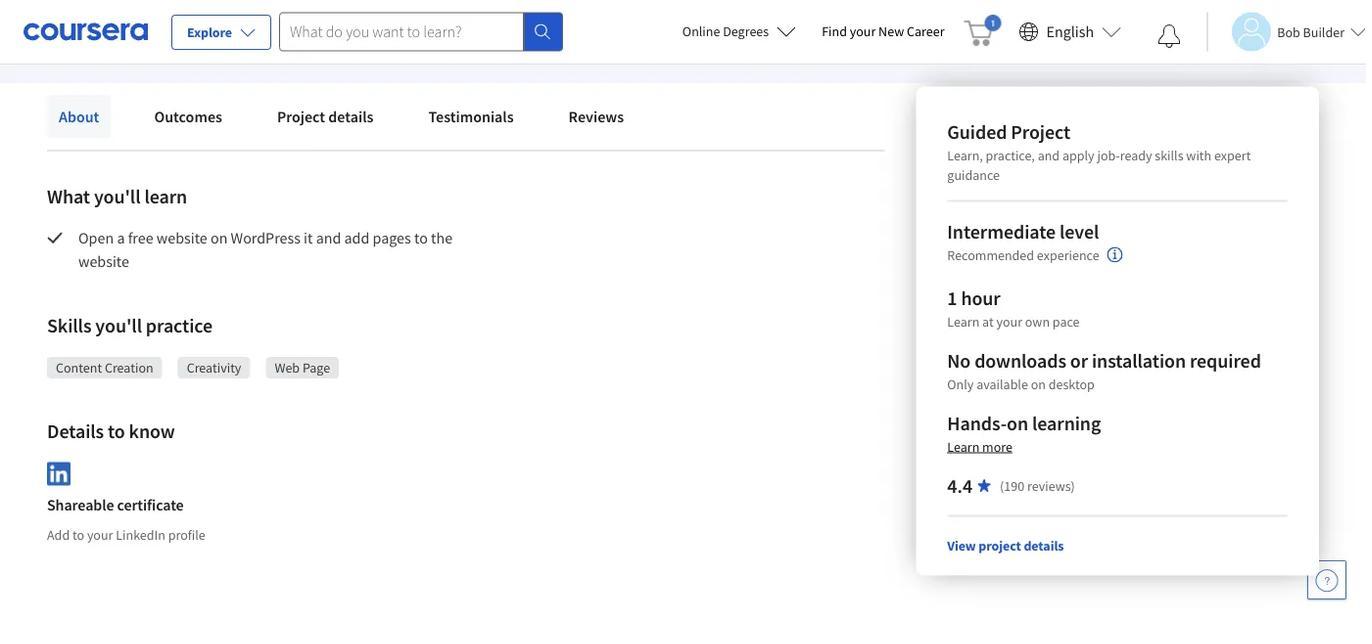 Task type: locate. For each thing, give the bounding box(es) containing it.
add
[[47, 527, 70, 544]]

project down • learn more
[[277, 107, 325, 126]]

1 horizontal spatial website
[[157, 228, 207, 248]]

1 hour learn at your own pace
[[947, 286, 1080, 331]]

more inside hands-on learning learn more
[[982, 439, 1013, 456]]

1 vertical spatial your
[[997, 313, 1023, 331]]

(190 reviews)
[[1000, 478, 1075, 495]]

you'll
[[94, 185, 141, 209], [95, 314, 142, 338]]

you'll for skills
[[95, 314, 142, 338]]

your
[[850, 23, 876, 40], [997, 313, 1023, 331], [87, 527, 113, 544]]

0 horizontal spatial more
[[321, 15, 355, 34]]

What do you want to learn? text field
[[279, 12, 524, 51]]

builder
[[1303, 23, 1345, 41]]

online degrees
[[682, 23, 769, 40]]

hands-
[[947, 412, 1007, 436]]

at
[[982, 313, 994, 331]]

0 vertical spatial you'll
[[94, 185, 141, 209]]

add to your linkedin profile
[[47, 527, 205, 544]]

know
[[129, 420, 175, 444]]

and
[[1038, 147, 1060, 164], [316, 228, 341, 248]]

skills you'll practice
[[47, 314, 213, 338]]

0 vertical spatial learn more link
[[281, 13, 355, 36]]

what
[[47, 185, 90, 209]]

add
[[344, 228, 370, 248]]

to inside open a free website on wordpress it and add pages to the website
[[414, 228, 428, 248]]

2 vertical spatial learn
[[947, 439, 980, 456]]

guidance
[[947, 166, 1000, 184]]

learn
[[281, 15, 318, 34], [947, 313, 980, 331], [947, 439, 980, 456]]

1 horizontal spatial with
[[1186, 147, 1212, 164]]

1 vertical spatial on
[[1031, 376, 1046, 393]]

learn right •
[[281, 15, 318, 34]]

learn inside hands-on learning learn more
[[947, 439, 980, 456]]

with right skills
[[1186, 147, 1212, 164]]

1 vertical spatial and
[[316, 228, 341, 248]]

project inside guided project learn, practice, and apply job-ready skills with expert guidance
[[1011, 120, 1071, 144]]

project
[[277, 107, 325, 126], [1011, 120, 1071, 144]]

included
[[47, 15, 105, 34]]

hour
[[961, 286, 1001, 311]]

2 vertical spatial your
[[87, 527, 113, 544]]

2 horizontal spatial on
[[1031, 376, 1046, 393]]

website right the free
[[157, 228, 207, 248]]

• learn more
[[267, 14, 355, 35]]

learn more link
[[281, 13, 355, 36], [947, 439, 1013, 456]]

learn more link right •
[[281, 13, 355, 36]]

your down the "shareable certificate" at the left
[[87, 527, 113, 544]]

2 horizontal spatial your
[[997, 313, 1023, 331]]

1 horizontal spatial more
[[982, 439, 1013, 456]]

you'll up a
[[94, 185, 141, 209]]

0 vertical spatial more
[[321, 15, 355, 34]]

your right find
[[850, 23, 876, 40]]

1 vertical spatial you'll
[[95, 314, 142, 338]]

english
[[1047, 22, 1094, 42]]

to right add
[[72, 527, 84, 544]]

and left apply
[[1038, 147, 1060, 164]]

1 vertical spatial website
[[78, 252, 129, 271]]

2 horizontal spatial to
[[414, 228, 428, 248]]

0 vertical spatial your
[[850, 23, 876, 40]]

view project details link
[[947, 537, 1064, 555]]

testimonials
[[428, 107, 514, 126]]

web
[[275, 359, 300, 377]]

website down open
[[78, 252, 129, 271]]

learn down hands-
[[947, 439, 980, 456]]

online
[[682, 23, 720, 40]]

recommended
[[947, 247, 1034, 265]]

no downloads or installation required only available on desktop
[[947, 349, 1261, 393]]

installation
[[1092, 349, 1186, 373]]

learn,
[[947, 147, 983, 164]]

1 horizontal spatial to
[[108, 420, 125, 444]]

bob builder
[[1277, 23, 1345, 41]]

0 vertical spatial with
[[108, 15, 137, 34]]

content
[[56, 359, 102, 377]]

on down downloads
[[1031, 376, 1046, 393]]

project
[[979, 537, 1021, 555]]

2 vertical spatial on
[[1007, 412, 1028, 436]]

1 horizontal spatial on
[[1007, 412, 1028, 436]]

0 vertical spatial details
[[328, 107, 374, 126]]

1 vertical spatial learn
[[947, 313, 980, 331]]

1 horizontal spatial project
[[1011, 120, 1071, 144]]

0 horizontal spatial and
[[316, 228, 341, 248]]

on down available
[[1007, 412, 1028, 436]]

you'll up creation on the left of page
[[95, 314, 142, 338]]

to
[[414, 228, 428, 248], [108, 420, 125, 444], [72, 527, 84, 544]]

on left wordpress
[[211, 228, 228, 248]]

bob
[[1277, 23, 1300, 41]]

(190
[[1000, 478, 1025, 495]]

creation
[[105, 359, 153, 377]]

your inside 1 hour learn at your own pace
[[997, 313, 1023, 331]]

desktop
[[1049, 376, 1095, 393]]

degrees
[[723, 23, 769, 40]]

learn more link down hands-
[[947, 439, 1013, 456]]

more
[[321, 15, 355, 34], [982, 439, 1013, 456]]

0 horizontal spatial learn more link
[[281, 13, 355, 36]]

shopping cart: 1 item image
[[964, 15, 1001, 46]]

0 vertical spatial learn
[[281, 15, 318, 34]]

find your new career link
[[812, 20, 954, 44]]

0 horizontal spatial to
[[72, 527, 84, 544]]

find your new career
[[822, 23, 945, 40]]

1 vertical spatial to
[[108, 420, 125, 444]]

1 vertical spatial with
[[1186, 147, 1212, 164]]

None search field
[[279, 12, 563, 51]]

hands-on learning learn more
[[947, 412, 1101, 456]]

0 horizontal spatial details
[[328, 107, 374, 126]]

1 horizontal spatial and
[[1038, 147, 1060, 164]]

reviews)
[[1027, 478, 1075, 495]]

bob builder button
[[1207, 12, 1366, 51]]

0 horizontal spatial your
[[87, 527, 113, 544]]

recommended experience
[[947, 247, 1100, 265]]

0 horizontal spatial on
[[211, 228, 228, 248]]

to for your
[[72, 527, 84, 544]]

to left the
[[414, 228, 428, 248]]

0 vertical spatial on
[[211, 228, 228, 248]]

more down hands-
[[982, 439, 1013, 456]]

to left 'know'
[[108, 420, 125, 444]]

your right at at right bottom
[[997, 313, 1023, 331]]

with
[[108, 15, 137, 34], [1186, 147, 1212, 164]]

0 vertical spatial to
[[414, 228, 428, 248]]

2 vertical spatial to
[[72, 527, 84, 544]]

open
[[78, 228, 114, 248]]

apply
[[1063, 147, 1095, 164]]

learn inside • learn more
[[281, 15, 318, 34]]

shareable
[[47, 496, 114, 516]]

0 horizontal spatial project
[[277, 107, 325, 126]]

project up practice, on the right of the page
[[1011, 120, 1071, 144]]

on inside hands-on learning learn more
[[1007, 412, 1028, 436]]

job-
[[1097, 147, 1120, 164]]

1 horizontal spatial details
[[1024, 537, 1064, 555]]

creativity
[[187, 359, 241, 377]]

0 vertical spatial and
[[1038, 147, 1060, 164]]

1 horizontal spatial learn more link
[[947, 439, 1013, 456]]

with right included
[[108, 15, 137, 34]]

more right •
[[321, 15, 355, 34]]

details
[[328, 107, 374, 126], [1024, 537, 1064, 555]]

details inside project details link
[[328, 107, 374, 126]]

page
[[303, 359, 330, 377]]

and right the it
[[316, 228, 341, 248]]

ready
[[1120, 147, 1152, 164]]

1 vertical spatial learn more link
[[947, 439, 1013, 456]]

explore button
[[171, 15, 271, 50]]

and inside guided project learn, practice, and apply job-ready skills with expert guidance
[[1038, 147, 1060, 164]]

1 vertical spatial more
[[982, 439, 1013, 456]]

on
[[211, 228, 228, 248], [1031, 376, 1046, 393], [1007, 412, 1028, 436]]

information about difficulty level pre-requisites. image
[[1107, 248, 1123, 263]]

learn left at at right bottom
[[947, 313, 980, 331]]



Task type: vqa. For each thing, say whether or not it's contained in the screenshot.
MANY
no



Task type: describe. For each thing, give the bounding box(es) containing it.
practice
[[146, 314, 213, 338]]

on inside no downloads or installation required only available on desktop
[[1031, 376, 1046, 393]]

intermediate
[[947, 220, 1056, 244]]

project details link
[[265, 95, 385, 138]]

web page
[[275, 359, 330, 377]]

find
[[822, 23, 847, 40]]

details
[[47, 420, 104, 444]]

wordpress
[[231, 228, 301, 248]]

0 vertical spatial website
[[157, 228, 207, 248]]

only
[[947, 376, 974, 393]]

testimonials link
[[417, 95, 526, 138]]

skills
[[47, 314, 92, 338]]

more inside • learn more
[[321, 15, 355, 34]]

show notifications image
[[1158, 24, 1181, 48]]

level
[[1060, 220, 1099, 244]]

reviews link
[[557, 95, 636, 138]]

view project details
[[947, 537, 1064, 555]]

coursera image
[[24, 16, 148, 47]]

coursera plus image
[[140, 19, 259, 31]]

skills
[[1155, 147, 1184, 164]]

learn
[[144, 185, 187, 209]]

free
[[128, 228, 153, 248]]

a
[[117, 228, 125, 248]]

0 horizontal spatial website
[[78, 252, 129, 271]]

reviews
[[569, 107, 624, 126]]

online degrees button
[[667, 10, 812, 53]]

pages
[[373, 228, 411, 248]]

linkedin
[[116, 527, 165, 544]]

1 vertical spatial details
[[1024, 537, 1064, 555]]

no
[[947, 349, 971, 373]]

certificate
[[117, 496, 184, 516]]

explore
[[187, 24, 232, 41]]

learn more link for on
[[947, 439, 1013, 456]]

english button
[[1011, 0, 1129, 64]]

1 horizontal spatial your
[[850, 23, 876, 40]]

view
[[947, 537, 976, 555]]

or
[[1070, 349, 1088, 373]]

available
[[977, 376, 1028, 393]]

1
[[947, 286, 957, 311]]

4.4
[[947, 474, 973, 499]]

expert
[[1214, 147, 1251, 164]]

open a free website on wordpress it and add pages to the website
[[78, 228, 456, 271]]

new
[[879, 23, 904, 40]]

pace
[[1053, 313, 1080, 331]]

help center image
[[1315, 569, 1339, 593]]

•
[[267, 14, 273, 35]]

the
[[431, 228, 453, 248]]

profile
[[168, 527, 205, 544]]

0 horizontal spatial with
[[108, 15, 137, 34]]

experience
[[1037, 247, 1100, 265]]

required
[[1190, 349, 1261, 373]]

intermediate level
[[947, 220, 1099, 244]]

outcomes link
[[142, 95, 234, 138]]

shareable certificate
[[47, 496, 184, 516]]

learn more link for learn
[[281, 13, 355, 36]]

with inside guided project learn, practice, and apply job-ready skills with expert guidance
[[1186, 147, 1212, 164]]

career
[[907, 23, 945, 40]]

learning
[[1032, 412, 1101, 436]]

guided
[[947, 120, 1007, 144]]

on inside open a free website on wordpress it and add pages to the website
[[211, 228, 228, 248]]

own
[[1025, 313, 1050, 331]]

details to know
[[47, 420, 175, 444]]

what you'll learn
[[47, 185, 187, 209]]

you'll for what
[[94, 185, 141, 209]]

about link
[[47, 95, 111, 138]]

to for know
[[108, 420, 125, 444]]

project details
[[277, 107, 374, 126]]

it
[[304, 228, 313, 248]]

content creation
[[56, 359, 153, 377]]

practice,
[[986, 147, 1035, 164]]

downloads
[[975, 349, 1067, 373]]

outcomes
[[154, 107, 222, 126]]

and inside open a free website on wordpress it and add pages to the website
[[316, 228, 341, 248]]

about
[[59, 107, 99, 126]]

guided project learn, practice, and apply job-ready skills with expert guidance
[[947, 120, 1251, 184]]

learn inside 1 hour learn at your own pace
[[947, 313, 980, 331]]

included with
[[47, 15, 140, 34]]



